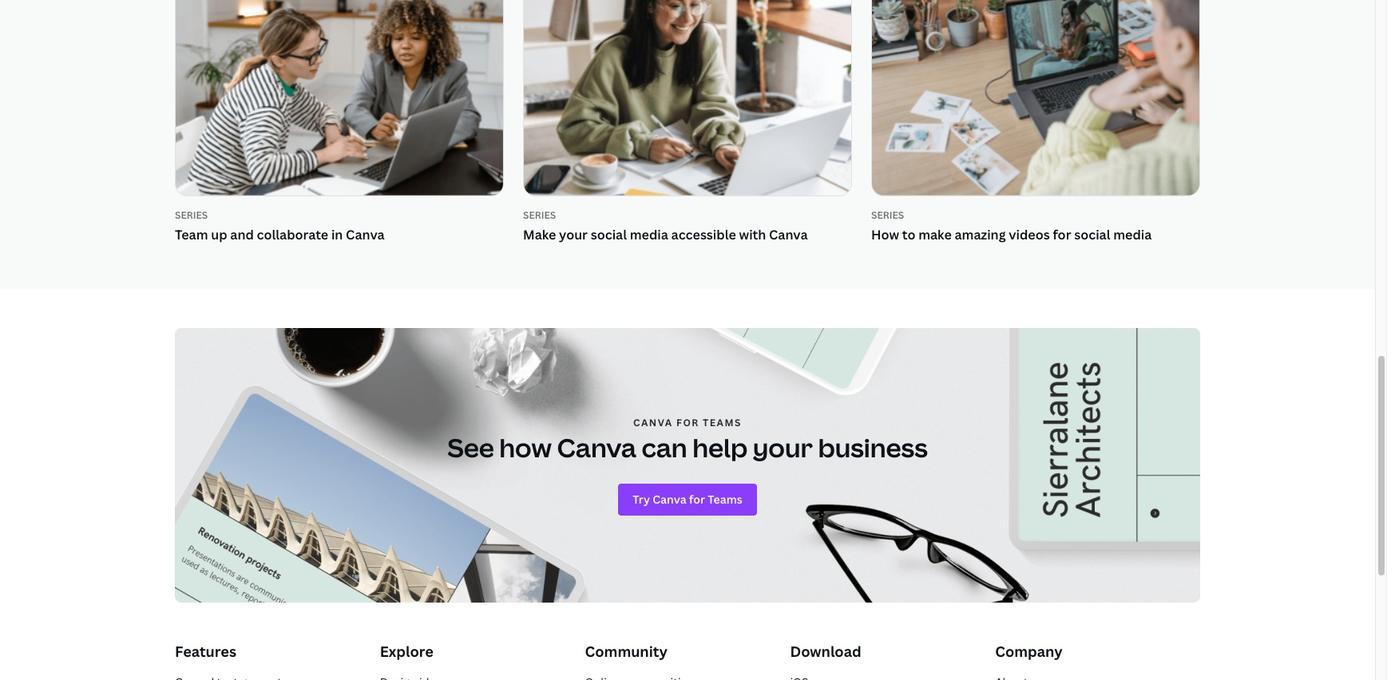 Task type: locate. For each thing, give the bounding box(es) containing it.
0 vertical spatial your
[[559, 226, 588, 244]]

your
[[559, 226, 588, 244], [753, 430, 813, 465]]

features
[[175, 642, 236, 661]]

2 series from the left
[[523, 209, 556, 222]]

social right the make
[[591, 226, 627, 244]]

series for team
[[175, 209, 208, 222]]

with
[[740, 226, 767, 244]]

1 horizontal spatial social
[[1075, 226, 1111, 244]]

canva
[[346, 226, 385, 244], [770, 226, 808, 244], [634, 416, 673, 430], [557, 430, 637, 465]]

1 series from the left
[[175, 209, 208, 222]]

series inside series make your social media accessible with canva
[[523, 209, 556, 222]]

for
[[1053, 226, 1072, 244], [677, 416, 700, 430]]

1 horizontal spatial for
[[1053, 226, 1072, 244]]

1 social from the left
[[591, 226, 627, 244]]

canva right "in" on the left top
[[346, 226, 385, 244]]

social right videos
[[1075, 226, 1111, 244]]

videos
[[1009, 226, 1050, 244]]

0 horizontal spatial social
[[591, 226, 627, 244]]

2 horizontal spatial series
[[872, 209, 905, 222]]

series up 'team'
[[175, 209, 208, 222]]

1 horizontal spatial media
[[1114, 226, 1152, 244]]

social inside series make your social media accessible with canva
[[591, 226, 627, 244]]

social
[[591, 226, 627, 244], [1075, 226, 1111, 244]]

1 horizontal spatial series
[[523, 209, 556, 222]]

1 horizontal spatial your
[[753, 430, 813, 465]]

0 horizontal spatial for
[[677, 416, 700, 430]]

2 media from the left
[[1114, 226, 1152, 244]]

for inside canva for teams see how canva can help your business
[[677, 416, 700, 430]]

business
[[818, 430, 928, 465]]

1 vertical spatial for
[[677, 416, 700, 430]]

series up the make
[[523, 209, 556, 222]]

for right videos
[[1053, 226, 1072, 244]]

your right the make
[[559, 226, 588, 244]]

series for make
[[523, 209, 556, 222]]

series how to make amazing videos for social media
[[872, 209, 1152, 244]]

social inside series how to make amazing videos for social media
[[1075, 226, 1111, 244]]

canva right with
[[770, 226, 808, 244]]

series inside series how to make amazing videos for social media
[[872, 209, 905, 222]]

to
[[903, 226, 916, 244]]

1 media from the left
[[630, 226, 669, 244]]

0 horizontal spatial media
[[630, 226, 669, 244]]

series inside series team up and collaborate in canva
[[175, 209, 208, 222]]

media
[[630, 226, 669, 244], [1114, 226, 1152, 244]]

0 horizontal spatial your
[[559, 226, 588, 244]]

series up how
[[872, 209, 905, 222]]

2 social from the left
[[1075, 226, 1111, 244]]

accessible
[[672, 226, 737, 244]]

3 series from the left
[[872, 209, 905, 222]]

series
[[175, 209, 208, 222], [523, 209, 556, 222], [872, 209, 905, 222]]

canva for teams see how canva can help your business
[[448, 416, 928, 465]]

0 horizontal spatial series
[[175, 209, 208, 222]]

for up can
[[677, 416, 700, 430]]

amazing
[[955, 226, 1006, 244]]

0 vertical spatial for
[[1053, 226, 1072, 244]]

your right help
[[753, 430, 813, 465]]

1 vertical spatial your
[[753, 430, 813, 465]]

make
[[919, 226, 952, 244]]



Task type: describe. For each thing, give the bounding box(es) containing it.
and
[[230, 226, 254, 244]]

series team up and collaborate in canva
[[175, 209, 385, 244]]

canva left can
[[557, 430, 637, 465]]

collaborate
[[257, 226, 329, 244]]

for inside series how to make amazing videos for social media
[[1053, 226, 1072, 244]]

community
[[585, 642, 668, 661]]

canva inside series make your social media accessible with canva
[[770, 226, 808, 244]]

download
[[791, 642, 862, 661]]

series make your social media accessible with canva
[[523, 209, 808, 244]]

explore
[[380, 642, 434, 661]]

media inside series how to make amazing videos for social media
[[1114, 226, 1152, 244]]

canva up can
[[634, 416, 673, 430]]

how
[[500, 430, 552, 465]]

company
[[996, 642, 1063, 661]]

your inside series make your social media accessible with canva
[[559, 226, 588, 244]]

team
[[175, 226, 208, 244]]

media inside series make your social media accessible with canva
[[630, 226, 669, 244]]

your inside canva for teams see how canva can help your business
[[753, 430, 813, 465]]

up
[[211, 226, 227, 244]]

series for how
[[872, 209, 905, 222]]

can
[[642, 430, 688, 465]]

how
[[872, 226, 900, 244]]

see
[[448, 430, 494, 465]]

help
[[693, 430, 748, 465]]

teams
[[703, 416, 742, 430]]

make
[[523, 226, 556, 244]]

canva inside series team up and collaborate in canva
[[346, 226, 385, 244]]

in
[[332, 226, 343, 244]]



Task type: vqa. For each thing, say whether or not it's contained in the screenshot.
"your" in the Series Make Your Social Media Accessible With Canva
yes



